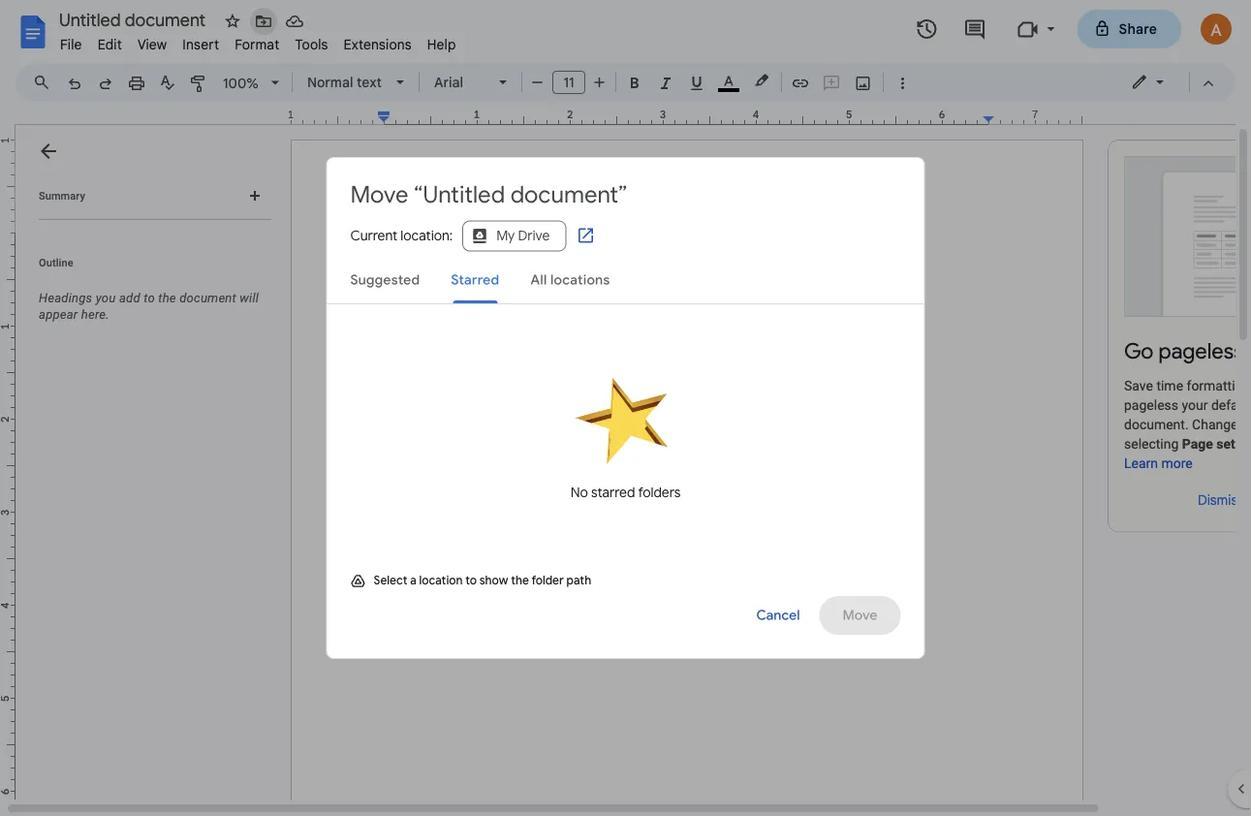 Task type: describe. For each thing, give the bounding box(es) containing it.
dismiss
[[1198, 492, 1245, 509]]

page setup learn more
[[1125, 436, 1251, 472]]

setup
[[1217, 436, 1251, 452]]

top margin image
[[0, 141, 15, 238]]

save
[[1125, 378, 1154, 394]]

b
[[1249, 338, 1252, 365]]

go pageless b application
[[0, 0, 1252, 816]]

menu bar inside menu bar banner
[[52, 25, 464, 57]]

page
[[1183, 436, 1214, 452]]

Star checkbox
[[219, 8, 246, 35]]

menu bar banner
[[0, 0, 1252, 816]]



Task type: vqa. For each thing, say whether or not it's contained in the screenshot.
Background button
no



Task type: locate. For each thing, give the bounding box(es) containing it.
menu bar
[[52, 25, 464, 57]]

go
[[1125, 338, 1154, 365]]

save time formatting 
[[1125, 378, 1252, 452]]

document with wide table extending beyond text width image
[[1125, 156, 1252, 317]]

pageless
[[1159, 338, 1244, 365]]

share. private to only me. image
[[1094, 20, 1112, 37]]

go pageless b
[[1125, 338, 1252, 365]]

left margin image
[[292, 110, 390, 124]]

Menus field
[[24, 69, 67, 96]]

dismiss button
[[1190, 485, 1252, 516]]

more
[[1162, 456, 1193, 472]]

time
[[1157, 378, 1184, 394]]

Rename text field
[[52, 8, 217, 31]]

right margin image
[[984, 110, 1082, 124]]

learn
[[1125, 456, 1159, 472]]

main toolbar
[[57, 0, 918, 506]]

formatting
[[1187, 378, 1251, 394]]

learn more link
[[1125, 456, 1193, 472]]

go pageless b list
[[1108, 140, 1252, 533]]



